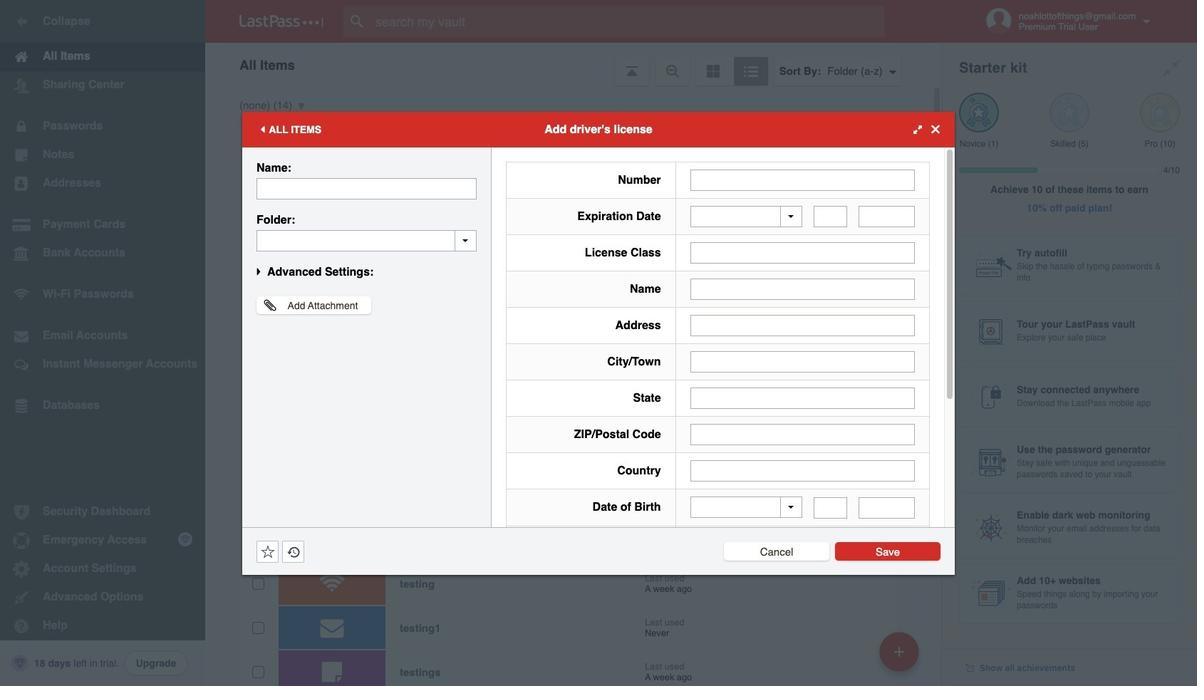 Task type: locate. For each thing, give the bounding box(es) containing it.
main navigation navigation
[[0, 0, 205, 687]]

new item navigation
[[875, 628, 928, 687]]

lastpass image
[[240, 15, 324, 28]]

search my vault text field
[[344, 6, 913, 37]]

None text field
[[859, 206, 916, 227], [691, 242, 916, 264], [691, 388, 916, 409], [691, 424, 916, 446], [691, 461, 916, 482], [859, 206, 916, 227], [691, 242, 916, 264], [691, 388, 916, 409], [691, 424, 916, 446], [691, 461, 916, 482]]

dialog
[[242, 112, 955, 687]]

None text field
[[691, 169, 916, 191], [257, 178, 477, 199], [814, 206, 848, 227], [257, 230, 477, 251], [691, 279, 916, 300], [691, 315, 916, 337], [691, 352, 916, 373], [814, 497, 848, 519], [859, 497, 916, 519], [691, 169, 916, 191], [257, 178, 477, 199], [814, 206, 848, 227], [257, 230, 477, 251], [691, 279, 916, 300], [691, 315, 916, 337], [691, 352, 916, 373], [814, 497, 848, 519], [859, 497, 916, 519]]



Task type: vqa. For each thing, say whether or not it's contained in the screenshot.
'password field' in the right top of the page
no



Task type: describe. For each thing, give the bounding box(es) containing it.
Search search field
[[344, 6, 913, 37]]

new item image
[[895, 647, 905, 657]]

vault options navigation
[[205, 43, 943, 86]]



